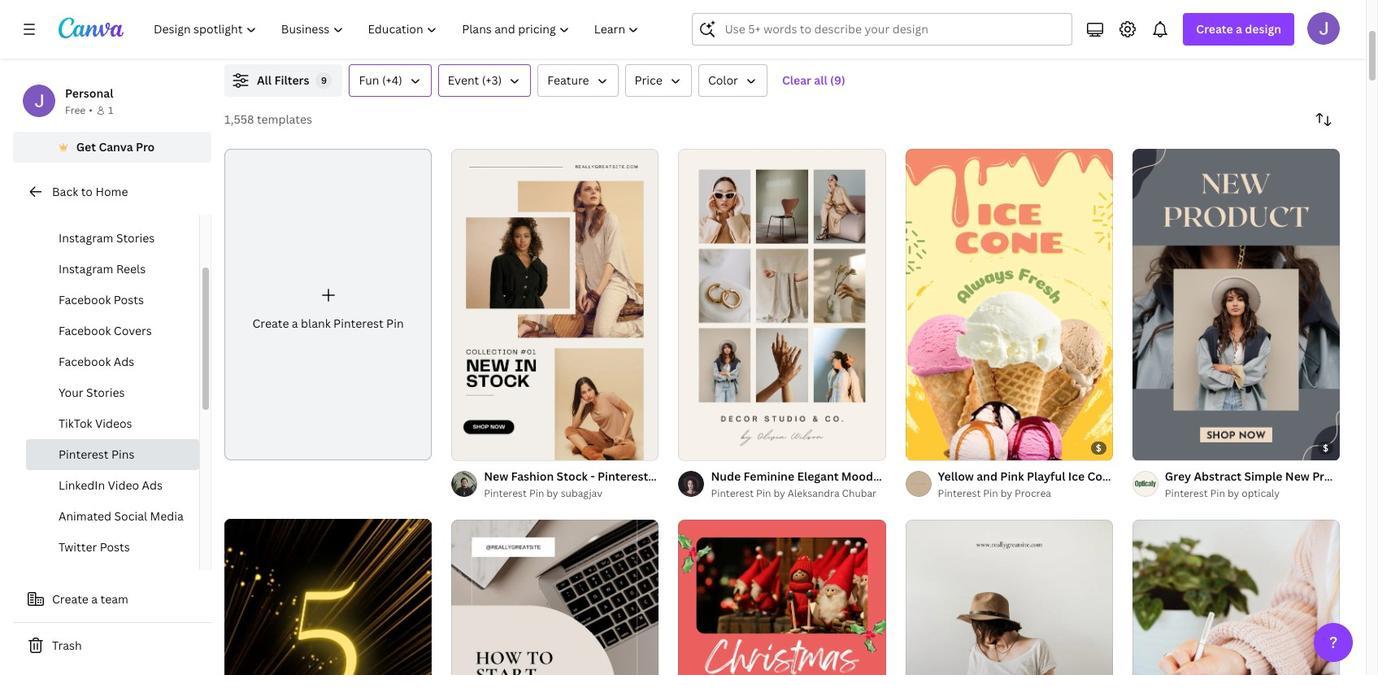 Task type: locate. For each thing, give the bounding box(es) containing it.
animated social media
[[59, 508, 184, 524]]

0 horizontal spatial ads
[[114, 354, 134, 369]]

9
[[321, 74, 327, 86]]

0 horizontal spatial new
[[484, 468, 509, 484]]

create for create a team
[[52, 591, 89, 607]]

0 horizontal spatial create
[[52, 591, 89, 607]]

feminine digital marketing pinterest pin image
[[1133, 519, 1341, 675]]

0 vertical spatial posts
[[116, 199, 146, 215]]

new left fashion
[[484, 468, 509, 484]]

1 vertical spatial create
[[253, 316, 289, 331]]

facebook up "facebook ads"
[[59, 323, 111, 338]]

back to home
[[52, 184, 128, 199]]

free •
[[65, 103, 93, 117]]

create
[[1197, 21, 1234, 37], [253, 316, 289, 331], [52, 591, 89, 607]]

1 instagram from the top
[[59, 199, 113, 215]]

a left design
[[1237, 21, 1243, 37]]

Sort by button
[[1308, 103, 1341, 136]]

by down 'stock'
[[547, 486, 559, 500]]

ads down covers
[[114, 354, 134, 369]]

new inside grey abstract simple new product fash pinterest pin by opticaly
[[1286, 468, 1310, 484]]

pin right blank
[[386, 316, 404, 331]]

create for create a design
[[1197, 21, 1234, 37]]

2 horizontal spatial create
[[1197, 21, 1234, 37]]

-
[[591, 468, 595, 484]]

stories up reels at the top left of the page
[[116, 230, 155, 246]]

2 vertical spatial posts
[[100, 539, 130, 555]]

0 horizontal spatial a
[[91, 591, 98, 607]]

0 vertical spatial create
[[1197, 21, 1234, 37]]

2 vertical spatial a
[[91, 591, 98, 607]]

yellow and pink playful ice cone promotion pinterest pin pinterest pin by procrea
[[939, 468, 1253, 500]]

2 by from the left
[[774, 486, 786, 500]]

ads
[[114, 354, 134, 369], [142, 478, 163, 493]]

fun
[[359, 72, 379, 88]]

0 vertical spatial instagram
[[59, 199, 113, 215]]

to
[[81, 184, 93, 199]]

0 horizontal spatial $
[[1097, 441, 1102, 454]]

facebook inside facebook covers link
[[59, 323, 111, 338]]

a inside dropdown button
[[1237, 21, 1243, 37]]

stories for your stories
[[86, 385, 125, 400]]

pin inside pinterest pin by aleksandra chubar link
[[757, 486, 772, 500]]

create left blank
[[253, 316, 289, 331]]

1 horizontal spatial new
[[1286, 468, 1310, 484]]

clear
[[783, 72, 812, 88]]

create for create a blank pinterest pin
[[253, 316, 289, 331]]

facebook covers
[[59, 323, 152, 338]]

get canva pro button
[[13, 132, 212, 163]]

posts for instagram posts
[[116, 199, 146, 215]]

canva
[[99, 139, 133, 155]]

9 filter options selected element
[[316, 72, 332, 89]]

3 facebook from the top
[[59, 354, 111, 369]]

stories inside 'link'
[[86, 385, 125, 400]]

posts
[[116, 199, 146, 215], [114, 292, 144, 308], [100, 539, 130, 555]]

$ up product
[[1324, 441, 1329, 454]]

a inside button
[[91, 591, 98, 607]]

playful
[[1027, 468, 1066, 484]]

pinterest left aleksandra
[[711, 486, 754, 500]]

event (+3)
[[448, 72, 502, 88]]

facebook down the instagram reels
[[59, 292, 111, 308]]

2 vertical spatial create
[[52, 591, 89, 607]]

new fashion stock - pinterest pin pinterest pin by subagjav
[[484, 468, 669, 500]]

clear all (9) button
[[774, 64, 854, 97]]

a for design
[[1237, 21, 1243, 37]]

feature button
[[538, 64, 619, 97]]

1 horizontal spatial create
[[253, 316, 289, 331]]

facebook inside facebook posts link
[[59, 292, 111, 308]]

posts up instagram stories link
[[116, 199, 146, 215]]

2 horizontal spatial a
[[1237, 21, 1243, 37]]

a for team
[[91, 591, 98, 607]]

event (+3) button
[[438, 64, 531, 97]]

1 vertical spatial stories
[[86, 385, 125, 400]]

a
[[1237, 21, 1243, 37], [292, 316, 298, 331], [91, 591, 98, 607]]

pin inside create a blank pinterest pin element
[[386, 316, 404, 331]]

0 vertical spatial a
[[1237, 21, 1243, 37]]

facebook inside facebook ads link
[[59, 354, 111, 369]]

by down pink
[[1001, 486, 1013, 500]]

ads right video
[[142, 478, 163, 493]]

1 vertical spatial instagram
[[59, 230, 113, 246]]

create inside dropdown button
[[1197, 21, 1234, 37]]

grey abstract simple new product fash link
[[1166, 468, 1379, 485]]

pin down abstract at the bottom right of page
[[1211, 486, 1226, 500]]

pinterest down grey in the right bottom of the page
[[1166, 486, 1209, 500]]

1 vertical spatial facebook
[[59, 323, 111, 338]]

event
[[448, 72, 479, 88]]

social
[[114, 508, 147, 524]]

(9)
[[831, 72, 846, 88]]

stories
[[116, 230, 155, 246], [86, 385, 125, 400]]

stories for instagram stories
[[116, 230, 155, 246]]

1 vertical spatial posts
[[114, 292, 144, 308]]

by down abstract at the bottom right of page
[[1228, 486, 1240, 500]]

(+4)
[[382, 72, 403, 88]]

a left team
[[91, 591, 98, 607]]

1,558
[[225, 111, 254, 127]]

None search field
[[693, 13, 1073, 46]]

2 new from the left
[[1286, 468, 1310, 484]]

pinterest down fashion
[[484, 486, 527, 500]]

by inside yellow and pink playful ice cone promotion pinterest pin pinterest pin by procrea
[[1001, 486, 1013, 500]]

2 instagram from the top
[[59, 230, 113, 246]]

pinterest pin by subagjav link
[[484, 485, 659, 502]]

2 $ from the left
[[1324, 441, 1329, 454]]

instagram posts
[[59, 199, 146, 215]]

1 facebook from the top
[[59, 292, 111, 308]]

color
[[709, 72, 739, 88]]

white brown simple fashion sale - pinterest pin image
[[906, 519, 1114, 675]]

instagram for instagram reels
[[59, 261, 113, 277]]

twitter
[[59, 539, 97, 555]]

color button
[[699, 64, 768, 97]]

pin up pinterest pin by opticaly 'link'
[[1235, 468, 1253, 484]]

create left team
[[52, 591, 89, 607]]

$
[[1097, 441, 1102, 454], [1324, 441, 1329, 454]]

3 instagram from the top
[[59, 261, 113, 277]]

posts down reels at the top left of the page
[[114, 292, 144, 308]]

home
[[95, 184, 128, 199]]

a left blank
[[292, 316, 298, 331]]

1 $ from the left
[[1097, 441, 1102, 454]]

by inside new fashion stock - pinterest pin pinterest pin by subagjav
[[547, 486, 559, 500]]

1
[[108, 103, 113, 117]]

by left aleksandra
[[774, 486, 786, 500]]

Search search field
[[725, 14, 1063, 45]]

yellow
[[939, 468, 975, 484]]

1 vertical spatial a
[[292, 316, 298, 331]]

1 by from the left
[[547, 486, 559, 500]]

2 vertical spatial facebook
[[59, 354, 111, 369]]

create inside button
[[52, 591, 89, 607]]

pin left aleksandra
[[757, 486, 772, 500]]

new blog business - pinterest pin image
[[452, 519, 659, 675]]

$ up cone
[[1097, 441, 1102, 454]]

stories down facebook ads link
[[86, 385, 125, 400]]

create a design button
[[1184, 13, 1295, 46]]

instagram
[[59, 199, 113, 215], [59, 230, 113, 246], [59, 261, 113, 277]]

2 vertical spatial instagram
[[59, 261, 113, 277]]

3 by from the left
[[1001, 486, 1013, 500]]

1 horizontal spatial $
[[1324, 441, 1329, 454]]

yellow and pink playful ice cone promotion pinterest pin image
[[906, 149, 1114, 460]]

create left design
[[1197, 21, 1234, 37]]

instagram for instagram stories
[[59, 230, 113, 246]]

0 vertical spatial facebook
[[59, 292, 111, 308]]

design
[[1246, 21, 1282, 37]]

facebook
[[59, 292, 111, 308], [59, 323, 111, 338], [59, 354, 111, 369]]

get
[[76, 139, 96, 155]]

1 horizontal spatial a
[[292, 316, 298, 331]]

media
[[150, 508, 184, 524]]

posts down "animated social media" link
[[100, 539, 130, 555]]

new right "simple"
[[1286, 468, 1310, 484]]

by
[[547, 486, 559, 500], [774, 486, 786, 500], [1001, 486, 1013, 500], [1228, 486, 1240, 500]]

2 facebook from the top
[[59, 323, 111, 338]]

0 vertical spatial stories
[[116, 230, 155, 246]]

facebook up your stories
[[59, 354, 111, 369]]

posts for twitter posts
[[100, 539, 130, 555]]

4 by from the left
[[1228, 486, 1240, 500]]

create a blank pinterest pin
[[253, 316, 404, 331]]

pin inside grey abstract simple new product fash pinterest pin by opticaly
[[1211, 486, 1226, 500]]

yellow and pink playful ice cone promotion pinterest pin link
[[939, 468, 1253, 485]]

personal
[[65, 85, 113, 101]]

1 new from the left
[[484, 468, 509, 484]]

pin right -
[[651, 468, 669, 484]]

1 horizontal spatial ads
[[142, 478, 163, 493]]

your
[[59, 385, 84, 400]]

facebook posts link
[[26, 285, 199, 316]]

create a blank pinterest pin link
[[225, 149, 432, 460]]



Task type: describe. For each thing, give the bounding box(es) containing it.
blank
[[301, 316, 331, 331]]

reels
[[116, 261, 146, 277]]

instagram for instagram posts
[[59, 199, 113, 215]]

trash link
[[13, 630, 212, 662]]

pinterest pins
[[59, 447, 135, 462]]

tiktok videos
[[59, 416, 132, 431]]

new inside new fashion stock - pinterest pin pinterest pin by subagjav
[[484, 468, 509, 484]]

animated social media link
[[26, 501, 199, 532]]

red green colorful creative christmas decor pinterest pin image
[[679, 519, 886, 675]]

facebook ads
[[59, 354, 134, 369]]

back to home link
[[13, 176, 212, 208]]

your stories link
[[26, 377, 199, 408]]

a for blank
[[292, 316, 298, 331]]

pin down and
[[984, 486, 999, 500]]

pink
[[1001, 468, 1025, 484]]

twitter posts link
[[26, 532, 199, 563]]

facebook ads link
[[26, 347, 199, 377]]

pinterest pin templates image
[[994, 0, 1341, 45]]

trash
[[52, 638, 82, 653]]

templates
[[257, 111, 312, 127]]

animated
[[59, 508, 112, 524]]

pinterest pin by aleksandra chubar
[[711, 486, 877, 500]]

$ for product
[[1324, 441, 1329, 454]]

pinterest pin by opticaly link
[[1166, 485, 1341, 502]]

pro
[[136, 139, 155, 155]]

clear all (9)
[[783, 72, 846, 88]]

video
[[108, 478, 139, 493]]

all
[[257, 72, 272, 88]]

instagram posts link
[[26, 192, 199, 223]]

linkedin
[[59, 478, 105, 493]]

top level navigation element
[[143, 13, 654, 46]]

procrea
[[1015, 486, 1052, 500]]

facebook for facebook posts
[[59, 292, 111, 308]]

create a blank pinterest pin element
[[225, 149, 432, 460]]

pinterest inside grey abstract simple new product fash pinterest pin by opticaly
[[1166, 486, 1209, 500]]

linkedin video ads link
[[26, 470, 199, 501]]

feature
[[548, 72, 590, 88]]

grey abstract simple new product fashion pinterest pin image
[[1133, 149, 1341, 460]]

twitter posts
[[59, 539, 130, 555]]

pinterest pin by aleksandra chubar link
[[711, 485, 886, 502]]

all filters
[[257, 72, 310, 88]]

nude feminine elegant moodboard photo collage fashion blog pinterest pin image
[[679, 149, 886, 460]]

instagram reels link
[[26, 254, 199, 285]]

by inside grey abstract simple new product fash pinterest pin by opticaly
[[1228, 486, 1240, 500]]

pinterest pin by procrea link
[[939, 485, 1114, 502]]

new fashion stock - pinterest pin image
[[452, 149, 659, 460]]

team
[[100, 591, 128, 607]]

create a team button
[[13, 583, 212, 616]]

price
[[635, 72, 663, 88]]

subagjav
[[561, 486, 603, 500]]

(+3)
[[482, 72, 502, 88]]

grey
[[1166, 468, 1192, 484]]

your stories
[[59, 385, 125, 400]]

stock
[[557, 468, 588, 484]]

pins
[[111, 447, 135, 462]]

instagram stories
[[59, 230, 155, 246]]

1,558 templates
[[225, 111, 312, 127]]

pinterest up the linkedin
[[59, 447, 109, 462]]

free
[[65, 103, 86, 117]]

by inside pinterest pin by aleksandra chubar link
[[774, 486, 786, 500]]

pinterest up pinterest pin by opticaly 'link'
[[1181, 468, 1232, 484]]

posts for facebook posts
[[114, 292, 144, 308]]

pinterest down yellow on the bottom of page
[[939, 486, 981, 500]]

fash
[[1360, 468, 1379, 484]]

covers
[[114, 323, 152, 338]]

jacob simon image
[[1308, 12, 1341, 45]]

fun (+4) button
[[349, 64, 432, 97]]

facebook posts
[[59, 292, 144, 308]]

linkedin video ads
[[59, 478, 163, 493]]

all
[[815, 72, 828, 88]]

$ for ice
[[1097, 441, 1102, 454]]

pin down fashion
[[530, 486, 545, 500]]

and
[[977, 468, 998, 484]]

price button
[[625, 64, 692, 97]]

fun (+4)
[[359, 72, 403, 88]]

videos
[[95, 416, 132, 431]]

ice
[[1069, 468, 1085, 484]]

tiktok videos link
[[26, 408, 199, 439]]

back
[[52, 184, 78, 199]]

product
[[1313, 468, 1358, 484]]

get canva pro
[[76, 139, 155, 155]]

create a design
[[1197, 21, 1282, 37]]

instagram reels
[[59, 261, 146, 277]]

abstract
[[1195, 468, 1242, 484]]

pinterest right -
[[598, 468, 649, 484]]

chubar
[[842, 486, 877, 500]]

1 vertical spatial ads
[[142, 478, 163, 493]]

promotion
[[1120, 468, 1179, 484]]

tiktok
[[59, 416, 92, 431]]

facebook for facebook covers
[[59, 323, 111, 338]]

instagram stories link
[[26, 223, 199, 254]]

pinterest right blank
[[334, 316, 384, 331]]

facebook for facebook ads
[[59, 354, 111, 369]]

filters
[[275, 72, 310, 88]]

0 vertical spatial ads
[[114, 354, 134, 369]]

grey abstract simple new product fash pinterest pin by opticaly
[[1166, 468, 1379, 500]]



Task type: vqa. For each thing, say whether or not it's contained in the screenshot.
Instagram Reels link at the left top of page
yes



